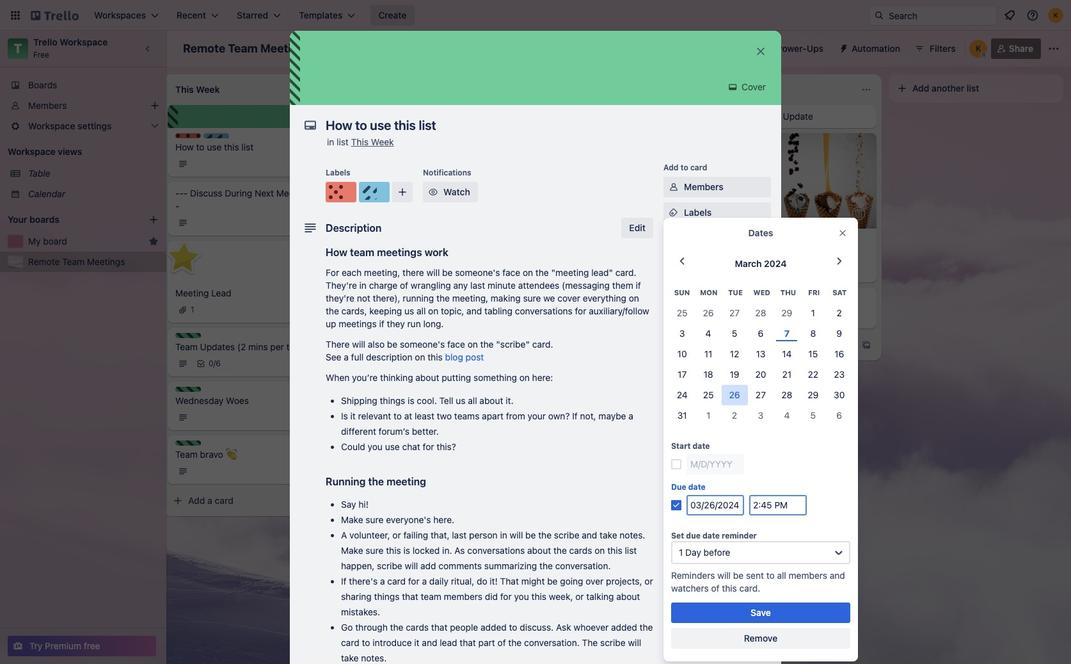 Task type: describe. For each thing, give the bounding box(es) containing it.
they're
[[326, 293, 355, 304]]

to inside shipping things is cool. tell us all about it. is it relevant to at least two teams apart from your own? if not, maybe a different forum's better. could you use chat for this?
[[394, 410, 402, 421]]

sharing
[[341, 591, 372, 602]]

add a card up 20 on the bottom right
[[734, 340, 779, 350]]

a left the daily
[[422, 576, 427, 587]]

a inside shipping things is cool. tell us all about it. is it relevant to at least two teams apart from your own? if not, maybe a different forum's better. could you use chat for this?
[[629, 410, 634, 421]]

a down bravo
[[208, 495, 212, 506]]

reminders will be sent to all members and watchers of this card.
[[672, 570, 846, 594]]

0 horizontal spatial team
[[350, 247, 375, 258]]

a right 12
[[753, 340, 758, 350]]

31
[[678, 410, 688, 421]]

workspace inside trello workspace free
[[60, 36, 108, 47]]

0 vertical spatial 26
[[703, 308, 714, 318]]

2024
[[765, 258, 787, 269]]

1 horizontal spatial 27
[[756, 390, 766, 400]]

>
[[426, 159, 432, 170]]

description
[[366, 352, 413, 362]]

0 horizontal spatial scribe
[[377, 560, 403, 571]]

on right at
[[629, 293, 640, 304]]

power-ups inside power-ups button
[[777, 43, 824, 54]]

on up post
[[468, 339, 478, 350]]

tabling
[[485, 305, 513, 316]]

24 button
[[670, 385, 696, 406]]

that,
[[431, 530, 450, 540]]

Search field
[[885, 6, 997, 25]]

on up when you're thinking about putting something on here:
[[415, 352, 425, 362]]

webinar
[[721, 293, 755, 304]]

in inside for each meeting, there will be someone's face on the "meeting lead" card. they're in charge of wrangling any last minute attendees (messaging them if they're not there), running the meeting, making sure we cover everything on the cards, keeping us all on topic, and tabling conversations for auxiliary/follow up meetings if they run long.
[[360, 280, 367, 291]]

about up cool. on the bottom of the page
[[416, 372, 440, 383]]

march
[[735, 258, 762, 269]]

add button button
[[664, 409, 772, 429]]

a down bootcamp
[[571, 342, 576, 352]]

1 vertical spatial if
[[379, 318, 385, 329]]

9
[[837, 328, 843, 339]]

1 vertical spatial labels
[[685, 207, 712, 218]]

tell
[[440, 395, 454, 406]]

0 horizontal spatial in
[[327, 136, 334, 147]]

cool.
[[417, 395, 437, 406]]

11
[[705, 349, 713, 359]]

0 horizontal spatial remote team meetings
[[28, 256, 125, 267]]

could
[[341, 441, 366, 452]]

meetings inside for each meeting, there will be someone's face on the "meeting lead" card. they're in charge of wrangling any last minute attendees (messaging them if they're not there), running the meeting, making sure we cover everything on the cards, keeping us all on topic, and tabling conversations for auxiliary/follow up meetings if they run long.
[[339, 318, 377, 329]]

work
[[425, 247, 449, 258]]

of inside for each meeting, there will be someone's face on the "meeting lead" card. they're in charge of wrangling any last minute attendees (messaging them if they're not there), running the meeting, making sure we cover everything on the cards, keeping us all on topic, and tabling conversations for auxiliary/follow up meetings if they run long.
[[400, 280, 409, 291]]

share for the right the share button
[[1010, 43, 1034, 54]]

march 2024
[[735, 258, 787, 269]]

t
[[14, 41, 22, 56]]

1 vertical spatial that
[[432, 622, 448, 633]]

0 horizontal spatial power-
[[664, 342, 691, 352]]

to inside reminders will be sent to all members and watchers of this card.
[[767, 570, 775, 581]]

23 button
[[827, 365, 853, 385]]

1 vertical spatial 1 button
[[696, 406, 722, 426]]

21
[[783, 369, 792, 380]]

2 horizontal spatial that
[[460, 637, 476, 648]]

18
[[704, 369, 714, 380]]

kendallparks02 (kendallparks02) image
[[970, 40, 988, 58]]

M/D/YYYY text field
[[687, 454, 745, 475]]

0 horizontal spatial 6
[[216, 359, 221, 368]]

1 horizontal spatial members link
[[664, 177, 772, 197]]

0 horizontal spatial create from template… image
[[680, 342, 690, 352]]

create a new list for each meeting and move cards over after they are discussed ------>
[[357, 134, 501, 170]]

attachment
[[685, 284, 734, 295]]

custom
[[685, 309, 717, 320]]

22 button
[[801, 365, 827, 385]]

and inside create a new list for each meeting and move cards over after they are discussed ------>
[[357, 147, 373, 158]]

12 button
[[722, 344, 748, 365]]

thinking
[[380, 372, 413, 383]]

takeaways
[[584, 296, 628, 306]]

0 vertical spatial 6
[[759, 328, 764, 339]]

add a card down bravo
[[188, 495, 234, 506]]

power-ups button
[[752, 38, 832, 59]]

add down 10
[[685, 361, 701, 371]]

on up long.
[[428, 305, 439, 316]]

campaign
[[613, 111, 653, 122]]

0 vertical spatial 27 button
[[722, 303, 748, 324]]

how team meetings work
[[326, 247, 449, 258]]

1 horizontal spatial create from template… image
[[862, 340, 872, 350]]

14
[[783, 349, 792, 359]]

all inside shipping things is cool. tell us all about it. is it relevant to at least two teams apart from your own? if not, maybe a different forum's better. could you use chat for this?
[[468, 395, 477, 406]]

1 vertical spatial take
[[341, 652, 359, 663]]

my board link
[[28, 235, 143, 248]]

2 vertical spatial ups
[[734, 361, 751, 371]]

on inside say hi! make sure everyone's here. a volunteer, or failing that, last person in will be the scribe and take notes. make sure this is locked in. as conversations about the cards on this list happen, scribe will add comments summarizing the conversation. if there's a card for a daily ritual, do it! that might be going over projects, or sharing things that team members did for you this week, or talking about mistakes. go through the cards that people added to discuss. ask whoever added the card to introduce it and lead that part of the conversation. the scribe will take notes.
[[595, 545, 605, 556]]

it.
[[506, 395, 514, 406]]

1 horizontal spatial 26
[[730, 390, 741, 400]]

nordic
[[721, 111, 748, 122]]

0 vertical spatial 3 button
[[670, 324, 696, 344]]

color: green, title: "recurring item" element for team updates (2 mins per team)
[[175, 333, 201, 338]]

discuss
[[190, 188, 223, 199]]

power- inside button
[[777, 43, 807, 54]]

add board image
[[149, 215, 159, 225]]

of inside say hi! make sure everyone's here. a volunteer, or failing that, last person in will be the scribe and take notes. make sure this is locked in. as conversations about the cards on this list happen, scribe will add comments summarizing the conversation. if there's a card for a daily ritual, do it! that might be going over projects, or sharing things that team members did for you this week, or talking about mistakes. go through the cards that people added to discuss. ask whoever added the card to introduce it and lead that part of the conversation. the scribe will take notes.
[[498, 637, 506, 648]]

watch
[[444, 186, 471, 197]]

boards link
[[0, 75, 166, 95]]

sure inside for each meeting, there will be someone's face on the "meeting lead" card. they're in charge of wrangling any last minute attendees (messaging them if they're not there), running the meeting, making sure we cover everything on the cards, keeping us all on topic, and tabling conversations for auxiliary/follow up meetings if they run long.
[[523, 293, 541, 304]]

1 vertical spatial 26 button
[[722, 385, 748, 406]]

a inside create a new list for each meeting and move cards over after they are discussed ------>
[[387, 134, 392, 145]]

remote for remote work campaign: the scoop link
[[721, 235, 753, 245]]

will left "add"
[[405, 560, 418, 571]]

at
[[405, 410, 413, 421]]

will up summarizing
[[510, 530, 523, 540]]

lead"
[[592, 267, 613, 278]]

0 horizontal spatial share button
[[664, 568, 772, 588]]

be up week,
[[548, 576, 558, 587]]

0 horizontal spatial 25
[[677, 308, 688, 318]]

0 horizontal spatial that
[[402, 591, 419, 602]]

week,
[[549, 591, 573, 602]]

card down go
[[341, 637, 360, 648]]

this down the volunteer, at the left of page
[[386, 545, 401, 556]]

1 vertical spatial meeting,
[[453, 293, 489, 304]]

for right did
[[501, 591, 512, 602]]

1 vertical spatial 6 button
[[827, 406, 853, 426]]

0 vertical spatial use
[[207, 142, 222, 152]]

will inside for each meeting, there will be someone's face on the "meeting lead" card. they're in charge of wrangling any last minute attendees (messaging them if they're not there), running the meeting, making sure we cover everything on the cards, keeping us all on topic, and tabling conversations for auxiliary/follow up meetings if they run long.
[[427, 267, 440, 278]]

ups inside button
[[807, 43, 824, 54]]

webinar post-mortem
[[721, 293, 812, 304]]

for inside shipping things is cool. tell us all about it. is it relevant to at least two teams apart from your own? if not, maybe a different forum's better. could you use chat for this?
[[423, 441, 435, 452]]

1 left 2024
[[754, 265, 758, 274]]

filters button
[[911, 38, 960, 59]]

strategic influence at work: bootcamp takeaways
[[539, 283, 655, 306]]

you inside say hi! make sure everyone's here. a volunteer, or failing that, last person in will be the scribe and take notes. make sure this is locked in. as conversations about the cards on this list happen, scribe will add comments summarizing the conversation. if there's a card for a daily ritual, do it! that might be going over projects, or sharing things that team members did for you this week, or talking about mistakes. go through the cards that people added to discuss. ask whoever added the card to introduce it and lead that part of the conversation. the scribe will take notes.
[[515, 591, 529, 602]]

this?
[[437, 441, 456, 452]]

color: red, title: none image
[[326, 182, 357, 202]]

search image
[[875, 10, 885, 20]]

2 vertical spatial power-
[[704, 361, 734, 371]]

add inside button
[[685, 413, 701, 424]]

archive
[[685, 547, 716, 558]]

last inside say hi! make sure everyone's here. a volunteer, or failing that, last person in will be the scribe and take notes. make sure this is locked in. as conversations about the cards on this list happen, scribe will add comments summarizing the conversation. if there's a card for a daily ritual, do it! that might be going over projects, or sharing things that team members did for you this week, or talking about mistakes. go through the cards that people added to discuss. ask whoever added the card to introduce it and lead that part of the conversation. the scribe will take notes.
[[452, 530, 467, 540]]

there
[[403, 267, 424, 278]]

1 vertical spatial 4 button
[[774, 406, 801, 426]]

1 vertical spatial 25
[[704, 390, 714, 400]]

2 vertical spatial sure
[[366, 545, 384, 556]]

0 vertical spatial 25 button
[[670, 303, 696, 324]]

wednesday
[[175, 395, 224, 406]]

2 vertical spatial date
[[703, 531, 720, 541]]

they're
[[326, 280, 357, 291]]

it inside say hi! make sure everyone's here. a volunteer, or failing that, last person in will be the scribe and take notes. make sure this is locked in. as conversations about the cards on this list happen, scribe will add comments summarizing the conversation. if there's a card for a daily ritual, do it! that might be going over projects, or sharing things that team members did for you this week, or talking about mistakes. go through the cards that people added to discuss. ask whoever added the card to introduce it and lead that part of the conversation. the scribe will take notes.
[[415, 637, 420, 648]]

for left the daily
[[408, 576, 420, 587]]

list inside say hi! make sure everyone's here. a volunteer, or failing that, last person in will be the scribe and take notes. make sure this is locked in. as conversations about the cards on this list happen, scribe will add comments summarizing the conversation. if there's a card for a daily ritual, do it! that might be going over projects, or sharing things that team members did for you this week, or talking about mistakes. go through the cards that people added to discuss. ask whoever added the card to introduce it and lead that part of the conversation. the scribe will take notes.
[[625, 545, 637, 556]]

0 vertical spatial meetings
[[377, 247, 422, 258]]

will down projects, at the right of page
[[628, 637, 642, 648]]

to down "update"
[[681, 163, 689, 172]]

if inside say hi! make sure everyone's here. a volunteer, or failing that, last person in will be the scribe and take notes. make sure this is locked in. as conversations about the cards on this list happen, scribe will add comments summarizing the conversation. if there's a card for a daily ritual, do it! that might be going over projects, or sharing things that team members did for you this week, or talking about mistakes. go through the cards that people added to discuss. ask whoever added the card to introduce it and lead that part of the conversation. the scribe will take notes.
[[341, 576, 347, 587]]

running
[[326, 476, 366, 487]]

18 button
[[696, 365, 722, 385]]

list left this
[[337, 136, 349, 147]]

a down discussed
[[389, 188, 394, 199]]

last inside for each meeting, there will be someone's face on the "meeting lead" card. they're in charge of wrangling any last minute attendees (messaging them if they're not there), running the meeting, making sure we cover everything on the cards, keeping us all on topic, and tabling conversations for auxiliary/follow up meetings if they run long.
[[471, 280, 485, 291]]

use inside shipping things is cool. tell us all about it. is it relevant to at least two teams apart from your own? if not, maybe a different forum's better. could you use chat for this?
[[385, 441, 400, 452]]

views
[[58, 146, 82, 157]]

add a card down discussed
[[370, 188, 416, 199]]

0 horizontal spatial power-ups
[[664, 342, 706, 352]]

conversations inside for each meeting, there will be someone's face on the "meeting lead" card. they're in charge of wrangling any last minute attendees (messaging them if they're not there), running the meeting, making sure we cover everything on the cards, keeping us all on topic, and tabling conversations for auxiliary/follow up meetings if they run long.
[[515, 305, 573, 316]]

0 vertical spatial meeting,
[[364, 267, 400, 278]]

11 button
[[696, 344, 722, 365]]

everyone's
[[386, 514, 431, 525]]

1 vertical spatial conversation.
[[524, 637, 580, 648]]

thu
[[781, 288, 797, 297]]

1 horizontal spatial 2 button
[[827, 303, 853, 324]]

a inside there will also be someone's face on the "scribe" card. see a full description on this blog post
[[344, 352, 349, 362]]

add left 13
[[734, 340, 751, 350]]

2 for right 2 button
[[837, 308, 843, 318]]

0 vertical spatial labels
[[326, 168, 351, 177]]

1 vertical spatial sure
[[366, 514, 384, 525]]

0 vertical spatial 29 button
[[774, 303, 801, 324]]

0 vertical spatial 26 button
[[696, 303, 722, 324]]

better.
[[412, 426, 439, 437]]

members inside say hi! make sure everyone's here. a volunteer, or failing that, last person in will be the scribe and take notes. make sure this is locked in. as conversations about the cards on this list happen, scribe will add comments summarizing the conversation. if there's a card for a daily ritual, do it! that might be going over projects, or sharing things that team members did for you this week, or talking about mistakes. go through the cards that people added to discuss. ask whoever added the card to introduce it and lead that part of the conversation. the scribe will take notes.
[[444, 591, 483, 602]]

cards,
[[342, 305, 367, 316]]

0 horizontal spatial automation
[[664, 393, 708, 403]]

the inside remote work campaign: the scoop
[[826, 235, 841, 245]]

apart
[[482, 410, 504, 421]]

to down color: red, title: none icon
[[196, 142, 205, 152]]

1 for the rightmost 1 button
[[812, 308, 816, 318]]

1 horizontal spatial take
[[600, 530, 618, 540]]

be inside reminders will be sent to all members and watchers of this card.
[[734, 570, 744, 581]]

chat
[[402, 441, 421, 452]]

card right there's
[[388, 576, 406, 587]]

16 button
[[827, 344, 853, 365]]

0 horizontal spatial or
[[393, 530, 401, 540]]

0 vertical spatial 28 button
[[748, 303, 774, 324]]

meeting inside create a new list for each meeting and move cards over after they are discussed ------>
[[465, 134, 498, 145]]

0 vertical spatial dates
[[749, 227, 774, 238]]

1 horizontal spatial 1 button
[[801, 303, 827, 324]]

woes
[[226, 395, 249, 406]]

1 horizontal spatial or
[[576, 591, 584, 602]]

the inside there will also be someone's face on the "scribe" card. see a full description on this blog post
[[481, 339, 494, 350]]

0 horizontal spatial 27
[[730, 308, 740, 318]]

card down 👏 at the left
[[215, 495, 234, 506]]

forum's
[[379, 426, 410, 437]]

putting
[[442, 372, 471, 383]]

summarizing
[[485, 560, 537, 571]]

0
[[209, 359, 214, 368]]

do
[[477, 576, 488, 587]]

primary element
[[0, 0, 1072, 31]]

card down auxiliary/follow
[[579, 342, 597, 352]]

they inside create a new list for each meeting and move cards over after they are discussed ------>
[[468, 147, 486, 158]]

remote inside board name text field
[[183, 42, 226, 55]]

2 vertical spatial 6
[[837, 410, 843, 421]]

1 horizontal spatial share button
[[992, 38, 1042, 59]]

15
[[809, 349, 819, 359]]

5 for topmost '5' button
[[732, 328, 738, 339]]

1 added from the left
[[481, 622, 507, 633]]

close popover image
[[838, 228, 848, 238]]

sat
[[833, 288, 847, 297]]

your boards
[[8, 214, 59, 225]]

to left the discuss.
[[509, 622, 518, 633]]

0 vertical spatial 6 button
[[748, 324, 774, 344]]

be inside for each meeting, there will be someone's face on the "meeting lead" card. they're in charge of wrangling any last minute attendees (messaging them if they're not there), running the meeting, making sure we cover everything on the cards, keeping us all on topic, and tabling conversations for auxiliary/follow up meetings if they run long.
[[443, 267, 453, 278]]

1 vertical spatial workspace
[[8, 146, 56, 157]]

things inside shipping things is cool. tell us all about it. is it relevant to at least two teams apart from your own? if not, maybe a different forum's better. could you use chat for this?
[[380, 395, 406, 406]]

1 horizontal spatial 5 button
[[801, 406, 827, 426]]

30
[[834, 390, 846, 400]]

archive link
[[664, 542, 772, 563]]

2 horizontal spatial or
[[645, 576, 654, 587]]

1 vertical spatial meetings
[[87, 256, 125, 267]]

calendar
[[28, 188, 65, 199]]

meetings inside board name text field
[[261, 42, 312, 55]]

that
[[500, 576, 519, 587]]

fields
[[720, 309, 745, 320]]

us inside for each meeting, there will be someone's face on the "meeting lead" card. they're in charge of wrangling any last minute attendees (messaging them if they're not there), running the meeting, making sure we cover everything on the cards, keeping us all on topic, and tabling conversations for auxiliary/follow up meetings if they run long.
[[405, 305, 414, 316]]

1 vertical spatial cards
[[570, 545, 593, 556]]

another
[[932, 83, 965, 93]]

on inside brief discussion on artificial harmony
[[608, 224, 618, 235]]

team bravo 👏 link
[[175, 448, 324, 461]]

own?
[[549, 410, 570, 421]]

1 vertical spatial 25 button
[[696, 385, 722, 406]]

29 for top 29 button
[[782, 308, 793, 318]]

about down projects, at the right of page
[[617, 591, 641, 602]]

be up summarizing
[[526, 530, 536, 540]]

2 vertical spatial scribe
[[601, 637, 626, 648]]

failing
[[404, 530, 428, 540]]

1 vertical spatial meeting
[[387, 476, 426, 487]]

make inside 'make template' link
[[685, 515, 707, 526]]

1 day before
[[679, 547, 731, 558]]

in inside say hi! make sure everyone's here. a volunteer, or failing that, last person in will be the scribe and take notes. make sure this is locked in. as conversations about the cards on this list happen, scribe will add comments summarizing the conversation. if there's a card for a daily ritual, do it! that might be going over projects, or sharing things that team members did for you this week, or talking about mistakes. go through the cards that people added to discuss. ask whoever added the card to introduce it and lead that part of the conversation. the scribe will take notes.
[[500, 530, 508, 540]]

2 vertical spatial cards
[[406, 622, 429, 633]]

0 vertical spatial notes.
[[620, 530, 646, 540]]

1 vertical spatial ups
[[691, 342, 706, 352]]

3 for right 3 button
[[759, 410, 764, 421]]

for inside for each meeting, there will be someone's face on the "meeting lead" card. they're in charge of wrangling any last minute attendees (messaging them if they're not there), running the meeting, making sure we cover everything on the cards, keeping us all on topic, and tabling conversations for auxiliary/follow up meetings if they run long.
[[575, 305, 587, 316]]

all inside reminders will be sent to all members and watchers of this card.
[[778, 570, 787, 581]]

there
[[326, 339, 350, 350]]

someone's inside for each meeting, there will be someone's face on the "meeting lead" card. they're in charge of wrangling any last minute attendees (messaging them if they're not there), running the meeting, making sure we cover everything on the cards, keeping us all on topic, and tabling conversations for auxiliary/follow up meetings if they run long.
[[455, 267, 500, 278]]

1 down meeting lead at the top of page
[[191, 305, 194, 314]]

team inside say hi! make sure everyone's here. a volunteer, or failing that, last person in will be the scribe and take notes. make sure this is locked in. as conversations about the cards on this list happen, scribe will add comments summarizing the conversation. if there's a card for a daily ritual, do it! that might be going over projects, or sharing things that team members did for you this week, or talking about mistakes. go through the cards that people added to discuss. ask whoever added the card to introduce it and lead that part of the conversation. the scribe will take notes.
[[421, 591, 442, 602]]

remote for remote team meetings link
[[28, 256, 60, 267]]

filters
[[930, 43, 957, 54]]

0 horizontal spatial 2 button
[[722, 406, 748, 426]]



Task type: vqa. For each thing, say whether or not it's contained in the screenshot.
RECENT 'dropdown button'
no



Task type: locate. For each thing, give the bounding box(es) containing it.
will inside there will also be someone's face on the "scribe" card. see a full description on this blog post
[[352, 339, 366, 350]]

minute
[[488, 280, 516, 291]]

0 horizontal spatial all
[[417, 305, 426, 316]]

1 vertical spatial members
[[685, 181, 724, 192]]

conversations down person
[[468, 545, 525, 556]]

1 for the bottom 1 button
[[707, 410, 711, 421]]

meeting
[[465, 134, 498, 145], [387, 476, 426, 487]]

0 horizontal spatial card.
[[533, 339, 554, 350]]

you inside shipping things is cool. tell us all about it. is it relevant to at least two teams apart from your own? if not, maybe a different forum's better. could you use chat for this?
[[368, 441, 383, 452]]

0 vertical spatial date
[[693, 441, 710, 451]]

28 button down 21
[[774, 385, 801, 406]]

members
[[28, 100, 67, 111], [685, 181, 724, 192]]

2 horizontal spatial power-
[[777, 43, 807, 54]]

to right sent
[[767, 570, 775, 581]]

2 horizontal spatial ups
[[807, 43, 824, 54]]

this inside reminders will be sent to all members and watchers of this card.
[[723, 583, 738, 594]]

ups down 12
[[734, 361, 751, 371]]

added right whoever
[[612, 622, 638, 633]]

1 horizontal spatial us
[[456, 395, 466, 406]]

us
[[405, 305, 414, 316], [456, 395, 466, 406]]

when
[[326, 372, 350, 383]]

make template link
[[664, 511, 772, 531]]

of
[[400, 280, 409, 291], [712, 583, 720, 594], [498, 637, 506, 648]]

if
[[573, 410, 578, 421], [341, 576, 347, 587]]

meeting lead
[[175, 288, 232, 298]]

long.
[[424, 318, 444, 329]]

Board name text field
[[177, 38, 318, 59]]

date for due date
[[689, 482, 706, 492]]

add down team bravo 👏
[[188, 495, 205, 506]]

members link down boards
[[0, 95, 166, 116]]

automation down the search image
[[852, 43, 901, 54]]

this down might
[[532, 591, 547, 602]]

launch
[[751, 111, 781, 122]]

face inside there will also be someone's face on the "scribe" card. see a full description on this blog post
[[448, 339, 465, 350]]

take down go
[[341, 652, 359, 663]]

this down color: sky, title: none icon
[[224, 142, 239, 152]]

0 vertical spatial power-
[[777, 43, 807, 54]]

how for how to use this list
[[175, 142, 194, 152]]

add up the here:
[[552, 342, 569, 352]]

1 vertical spatial color: green, title: "recurring item" element
[[175, 387, 201, 392]]

someone's up any
[[455, 267, 500, 278]]

starred icon image
[[149, 236, 159, 247]]

#embraceremote campaign update
[[539, 111, 684, 122]]

your
[[8, 214, 27, 225]]

share button down 0 notifications icon
[[992, 38, 1042, 59]]

0 vertical spatial color: green, title: "recurring item" element
[[175, 333, 201, 338]]

next month image
[[833, 254, 848, 269]]

9 button
[[827, 324, 853, 344]]

0 / 6
[[209, 359, 221, 368]]

0 horizontal spatial 4 button
[[696, 324, 722, 344]]

28 for topmost 28 button
[[756, 308, 767, 318]]

free
[[84, 640, 100, 651]]

kendallparks02 (kendallparks02) image
[[1049, 8, 1064, 23]]

1 vertical spatial remote team meetings
[[28, 256, 125, 267]]

0 vertical spatial 4
[[706, 328, 712, 339]]

7 button
[[774, 324, 801, 344]]

a up move at the left of page
[[387, 134, 392, 145]]

card right color: sky, title: none image
[[397, 188, 416, 199]]

1 horizontal spatial card.
[[616, 267, 637, 278]]

4 button down custom fields
[[696, 324, 722, 344]]

sm image for watch
[[427, 186, 440, 199]]

someone's inside there will also be someone's face on the "scribe" card. see a full description on this blog post
[[400, 339, 445, 350]]

sm image inside watch button
[[427, 186, 440, 199]]

how to use this list
[[175, 142, 254, 152]]

remote work campaign: the scoop
[[721, 235, 841, 258]]

a right maybe
[[629, 410, 634, 421]]

conversations down we
[[515, 305, 573, 316]]

webinar post-mortem link
[[721, 293, 870, 306]]

not,
[[580, 410, 597, 421]]

29 for bottom 29 button
[[808, 390, 819, 400]]

workspace up table
[[8, 146, 56, 157]]

to left at
[[394, 410, 402, 421]]

0 vertical spatial if
[[636, 280, 641, 291]]

1 horizontal spatial if
[[573, 410, 578, 421]]

conversation. down ask
[[524, 637, 580, 648]]

about up might
[[528, 545, 551, 556]]

that
[[402, 591, 419, 602], [432, 622, 448, 633], [460, 637, 476, 648]]

due
[[687, 531, 701, 541]]

labels up color: red, title: none image
[[326, 168, 351, 177]]

last up as
[[452, 530, 467, 540]]

and inside reminders will be sent to all members and watchers of this card.
[[830, 570, 846, 581]]

1 horizontal spatial members
[[685, 181, 724, 192]]

each inside create a new list for each meeting and move cards over after they are discussed ------>
[[442, 134, 462, 145]]

sm image inside labels link
[[668, 206, 681, 219]]

sm image for labels
[[668, 206, 681, 219]]

0 horizontal spatial each
[[342, 267, 362, 278]]

card. inside there will also be someone's face on the "scribe" card. see a full description on this blog post
[[533, 339, 554, 350]]

meetings
[[377, 247, 422, 258], [339, 318, 377, 329]]

team down the daily
[[421, 591, 442, 602]]

0 horizontal spatial meeting
[[387, 476, 426, 487]]

2 horizontal spatial all
[[778, 570, 787, 581]]

0 vertical spatial last
[[471, 280, 485, 291]]

25 down 18 button
[[704, 390, 714, 400]]

there's
[[349, 576, 378, 587]]

0 vertical spatial 1 button
[[801, 303, 827, 324]]

0 horizontal spatial 28
[[756, 308, 767, 318]]

add inside button
[[913, 83, 930, 93]]

members link up labels link
[[664, 177, 772, 197]]

over inside say hi! make sure everyone's here. a volunteer, or failing that, last person in will be the scribe and take notes. make sure this is locked in. as conversations about the cards on this list happen, scribe will add comments summarizing the conversation. if there's a card for a daily ritual, do it! that might be going over projects, or sharing things that team members did for you this week, or talking about mistakes. go through the cards that people added to discuss. ask whoever added the card to introduce it and lead that part of the conversation. the scribe will take notes.
[[586, 576, 604, 587]]

last
[[471, 280, 485, 291], [452, 530, 467, 540]]

0 vertical spatial in
[[327, 136, 334, 147]]

0 vertical spatial us
[[405, 305, 414, 316]]

--- discuss during next meeting -- -
[[175, 188, 321, 211]]

about up apart
[[480, 395, 504, 406]]

dates inside button
[[685, 258, 709, 269]]

to down through
[[362, 637, 370, 648]]

0 vertical spatial scribe
[[554, 530, 580, 540]]

make up due
[[685, 515, 707, 526]]

make template
[[685, 515, 747, 526]]

4 for bottom the 4 button
[[785, 410, 790, 421]]

watch button
[[423, 182, 478, 202]]

None text field
[[320, 114, 742, 137]]

1 vertical spatial you
[[515, 591, 529, 602]]

will up full
[[352, 339, 366, 350]]

0 vertical spatial 5 button
[[722, 324, 748, 344]]

2 vertical spatial card.
[[740, 583, 761, 594]]

3 button down 20 button
[[748, 406, 774, 426]]

harmony
[[539, 237, 577, 247]]

28 for 28 button to the bottom
[[782, 390, 793, 400]]

color: sky, title: none image
[[359, 182, 390, 202]]

5 for the rightmost '5' button
[[811, 410, 816, 421]]

add down discussed
[[370, 188, 387, 199]]

19 button
[[722, 365, 748, 385]]

0 vertical spatial remote
[[183, 42, 226, 55]]

0 vertical spatial remote team meetings
[[183, 42, 312, 55]]

1 horizontal spatial remote
[[183, 42, 226, 55]]

it inside shipping things is cool. tell us all about it. is it relevant to at least two teams apart from your own? if not, maybe a different forum's better. could you use chat for this?
[[351, 410, 356, 421]]

say
[[341, 499, 356, 510]]

table link
[[28, 167, 159, 180]]

you're
[[352, 372, 378, 383]]

1 button right 31
[[696, 406, 722, 426]]

1 vertical spatial conversations
[[468, 545, 525, 556]]

27 button
[[722, 303, 748, 324], [748, 385, 774, 406]]

1 horizontal spatial someone's
[[455, 267, 500, 278]]

dates up attachment on the right top of page
[[685, 258, 709, 269]]

0 vertical spatial 5
[[732, 328, 738, 339]]

1 vertical spatial share button
[[664, 568, 772, 588]]

list up projects, at the right of page
[[625, 545, 637, 556]]

0 horizontal spatial members
[[28, 100, 67, 111]]

use down the "forum's"
[[385, 441, 400, 452]]

5
[[732, 328, 738, 339], [811, 410, 816, 421]]

members for the top 'members' link
[[28, 100, 67, 111]]

0 vertical spatial conversation.
[[556, 560, 611, 571]]

25 button down 18
[[696, 385, 722, 406]]

remote team meetings link
[[28, 255, 159, 268]]

add down "update"
[[664, 163, 679, 172]]

on left the here:
[[520, 372, 530, 383]]

meeting inside --- discuss during next meeting -- -
[[276, 188, 310, 199]]

sm image inside copy link
[[668, 489, 681, 502]]

create for create a new list for each meeting and move cards over after they are discussed ------>
[[357, 134, 385, 145]]

1 button
[[801, 303, 827, 324], [696, 406, 722, 426]]

1 vertical spatial notes.
[[361, 652, 387, 663]]

0 horizontal spatial how
[[175, 142, 194, 152]]

and inside for each meeting, there will be someone's face on the "meeting lead" card. they're in charge of wrangling any last minute attendees (messaging them if they're not there), running the meeting, making sure we cover everything on the cards, keeping us all on topic, and tabling conversations for auxiliary/follow up meetings if they run long.
[[467, 305, 482, 316]]

us inside shipping things is cool. tell us all about it. is it relevant to at least two teams apart from your own? if not, maybe a different forum's better. could you use chat for this?
[[456, 395, 466, 406]]

sm image for move
[[668, 464, 681, 476]]

remote inside remote work campaign: the scoop
[[721, 235, 753, 245]]

2 color: green, title: "recurring item" element from the top
[[175, 387, 201, 392]]

1 vertical spatial 5
[[811, 410, 816, 421]]

team bravo 👏
[[175, 449, 237, 460]]

sm image for copy
[[668, 489, 681, 502]]

28
[[756, 308, 767, 318], [782, 390, 793, 400]]

color: green, title: "recurring item" element for team bravo 👏
[[175, 441, 201, 446]]

the down whoever
[[582, 637, 598, 648]]

things down there's
[[374, 591, 400, 602]]

0 horizontal spatial notes.
[[361, 652, 387, 663]]

will up the wrangling at the left of page
[[427, 267, 440, 278]]

0 vertical spatial how
[[175, 142, 194, 152]]

create from template… image
[[862, 340, 872, 350], [680, 342, 690, 352]]

dates up the march 2024
[[749, 227, 774, 238]]

about
[[416, 372, 440, 383], [480, 395, 504, 406], [528, 545, 551, 556], [617, 591, 641, 602]]

1 vertical spatial someone's
[[400, 339, 445, 350]]

26
[[703, 308, 714, 318], [730, 390, 741, 400]]

0 vertical spatial members
[[28, 100, 67, 111]]

campaign:
[[779, 235, 823, 245]]

cards up 'going'
[[570, 545, 593, 556]]

day
[[686, 547, 702, 558]]

3 up 10
[[680, 328, 685, 339]]

0 vertical spatial members link
[[0, 95, 166, 116]]

sm image
[[427, 186, 440, 199], [668, 206, 681, 219], [668, 464, 681, 476], [668, 489, 681, 502]]

1 vertical spatial or
[[645, 576, 654, 587]]

1 vertical spatial in
[[360, 280, 367, 291]]

cards inside create a new list for each meeting and move cards over after they are discussed ------>
[[400, 147, 423, 158]]

members inside reminders will be sent to all members and watchers of this card.
[[789, 570, 828, 581]]

1 vertical spatial things
[[374, 591, 400, 602]]

boards
[[30, 214, 59, 225]]

added up part
[[481, 622, 507, 633]]

card up labels link
[[691, 163, 708, 172]]

open information menu image
[[1027, 9, 1040, 22]]

they inside for each meeting, there will be someone's face on the "meeting lead" card. they're in charge of wrangling any last minute attendees (messaging them if they're not there), running the meeting, making sure we cover everything on the cards, keeping us all on topic, and tabling conversations for auxiliary/follow up meetings if they run long.
[[387, 318, 405, 329]]

1 vertical spatial create
[[357, 134, 385, 145]]

1 vertical spatial all
[[468, 395, 477, 406]]

meeting, up charge
[[364, 267, 400, 278]]

make up happen,
[[341, 545, 363, 556]]

make down 'say'
[[341, 514, 363, 525]]

automation up 31
[[664, 393, 708, 403]]

remote team meetings inside board name text field
[[183, 42, 312, 55]]

create from template… image left 11
[[680, 342, 690, 352]]

last month image
[[675, 254, 690, 269]]

color: green, title: "recurring item" element up wednesday
[[175, 387, 201, 392]]

running the meeting
[[326, 476, 426, 487]]

4 for the leftmost the 4 button
[[706, 328, 712, 339]]

if inside shipping things is cool. tell us all about it. is it relevant to at least two teams apart from your own? if not, maybe a different forum's better. could you use chat for this?
[[573, 410, 578, 421]]

card. inside reminders will be sent to all members and watchers of this card.
[[740, 583, 761, 594]]

be inside there will also be someone's face on the "scribe" card. see a full description on this blog post
[[387, 339, 398, 350]]

someone's down run
[[400, 339, 445, 350]]

share left show menu image
[[1010, 43, 1034, 54]]

or right projects, at the right of page
[[645, 576, 654, 587]]

sun
[[675, 288, 690, 297]]

last right any
[[471, 280, 485, 291]]

color: green, title: "recurring item" element for wednesday woes
[[175, 387, 201, 392]]

this down archive link
[[723, 583, 738, 594]]

your boards with 2 items element
[[8, 212, 129, 227]]

6 down 30 button
[[837, 410, 843, 421]]

-
[[401, 159, 406, 170], [406, 159, 410, 170], [410, 159, 414, 170], [414, 159, 418, 170], [418, 159, 422, 170], [422, 159, 426, 170], [175, 188, 180, 199], [180, 188, 184, 199], [184, 188, 188, 199], [312, 188, 317, 199], [317, 188, 321, 199], [175, 200, 180, 211]]

19
[[730, 369, 740, 380]]

/
[[214, 359, 216, 368]]

add power-ups link
[[664, 356, 772, 377]]

0 vertical spatial the
[[826, 235, 841, 245]]

0 horizontal spatial remote
[[28, 256, 60, 267]]

sm image for archive
[[668, 546, 681, 559]]

face inside for each meeting, there will be someone's face on the "meeting lead" card. they're in charge of wrangling any last minute attendees (messaging them if they're not there), running the meeting, making sure we cover everything on the cards, keeping us all on topic, and tabling conversations for auxiliary/follow up meetings if they run long.
[[503, 267, 521, 278]]

create inside button
[[379, 10, 407, 20]]

1 horizontal spatial you
[[515, 591, 529, 602]]

show menu image
[[1048, 42, 1061, 55]]

things inside say hi! make sure everyone's here. a volunteer, or failing that, last person in will be the scribe and take notes. make sure this is locked in. as conversations about the cards on this list happen, scribe will add comments summarizing the conversation. if there's a card for a daily ritual, do it! that might be going over projects, or sharing things that team members did for you this week, or talking about mistakes. go through the cards that people added to discuss. ask whoever added the card to introduce it and lead that part of the conversation. the scribe will take notes.
[[374, 591, 400, 602]]

2 vertical spatial in
[[500, 530, 508, 540]]

meeting, down any
[[453, 293, 489, 304]]

is inside shipping things is cool. tell us all about it. is it relevant to at least two teams apart from your own? if not, maybe a different forum's better. could you use chat for this?
[[408, 395, 415, 406]]

sent
[[747, 570, 765, 581]]

1 color: green, title: "recurring item" element from the top
[[175, 333, 201, 338]]

1 vertical spatial date
[[689, 482, 706, 492]]

0 horizontal spatial members
[[444, 591, 483, 602]]

17
[[678, 369, 687, 380]]

28 down webinar post-mortem
[[756, 308, 767, 318]]

did
[[485, 591, 498, 602]]

0 vertical spatial cards
[[400, 147, 423, 158]]

3 button up 10
[[670, 324, 696, 344]]

3 for the topmost 3 button
[[680, 328, 685, 339]]

4 down custom fields
[[706, 328, 712, 339]]

share for leftmost the share button
[[685, 572, 709, 583]]

for inside create a new list for each meeting and move cards over after they are discussed ------>
[[428, 134, 440, 145]]

card. inside for each meeting, there will be someone's face on the "meeting lead" card. they're in charge of wrangling any last minute attendees (messaging them if they're not there), running the meeting, making sure we cover everything on the cards, keeping us all on topic, and tabling conversations for auxiliary/follow up meetings if they run long.
[[616, 267, 637, 278]]

0 vertical spatial is
[[408, 395, 415, 406]]

this inside there will also be someone's face on the "scribe" card. see a full description on this blog post
[[428, 352, 443, 362]]

sm image
[[727, 81, 740, 93], [668, 181, 681, 193], [668, 546, 681, 559]]

27 button down tue
[[722, 303, 748, 324]]

sm image left watch
[[427, 186, 440, 199]]

create inside create a new list for each meeting and move cards over after they are discussed ------>
[[357, 134, 385, 145]]

full
[[351, 352, 364, 362]]

sm image inside cover link
[[727, 81, 740, 93]]

0 vertical spatial or
[[393, 530, 401, 540]]

set due date reminder
[[672, 531, 757, 541]]

25 down sun
[[677, 308, 688, 318]]

add a card up the here:
[[552, 342, 597, 352]]

each inside for each meeting, there will be someone's face on the "meeting lead" card. they're in charge of wrangling any last minute attendees (messaging them if they're not there), running the meeting, making sure we cover everything on the cards, keeping us all on topic, and tabling conversations for auxiliary/follow up meetings if they run long.
[[342, 267, 362, 278]]

1 horizontal spatial dates
[[749, 227, 774, 238]]

the inside say hi! make sure everyone's here. a volunteer, or failing that, last person in will be the scribe and take notes. make sure this is locked in. as conversations about the cards on this list happen, scribe will add comments summarizing the conversation. if there's a card for a daily ritual, do it! that might be going over projects, or sharing things that team members did for you this week, or talking about mistakes. go through the cards that people added to discuss. ask whoever added the card to introduce it and lead that part of the conversation. the scribe will take notes.
[[582, 637, 598, 648]]

for
[[428, 134, 440, 145], [575, 305, 587, 316], [423, 441, 435, 452], [408, 576, 420, 587], [501, 591, 512, 602]]

this up projects, at the right of page
[[608, 545, 623, 556]]

is inside say hi! make sure everyone's here. a volunteer, or failing that, last person in will be the scribe and take notes. make sure this is locked in. as conversations about the cards on this list happen, scribe will add comments summarizing the conversation. if there's a card for a daily ritual, do it! that might be going over projects, or sharing things that team members did for you this week, or talking about mistakes. go through the cards that people added to discuss. ask whoever added the card to introduce it and lead that part of the conversation. the scribe will take notes.
[[404, 545, 410, 556]]

2 for leftmost 2 button
[[732, 410, 738, 421]]

list inside button
[[967, 83, 980, 93]]

3 down 20 button
[[759, 410, 764, 421]]

27 down webinar
[[730, 308, 740, 318]]

3 color: green, title: "recurring item" element from the top
[[175, 441, 201, 446]]

things
[[380, 395, 406, 406], [374, 591, 400, 602]]

added
[[481, 622, 507, 633], [612, 622, 638, 633]]

Add time text field
[[750, 495, 807, 516]]

1 horizontal spatial workspace
[[60, 36, 108, 47]]

1 horizontal spatial automation
[[852, 43, 901, 54]]

on up attendees
[[523, 267, 533, 278]]

color: sky, title: none image
[[204, 133, 229, 138]]

mortem
[[780, 293, 812, 304]]

members right sent
[[789, 570, 828, 581]]

of inside reminders will be sent to all members and watchers of this card.
[[712, 583, 720, 594]]

add another list
[[913, 83, 980, 93]]

during
[[225, 188, 252, 199]]

my
[[28, 236, 41, 247]]

notes. left "set"
[[620, 530, 646, 540]]

0 horizontal spatial meeting
[[175, 288, 209, 298]]

here:
[[533, 372, 554, 383]]

1 vertical spatial 5 button
[[801, 406, 827, 426]]

create for create
[[379, 10, 407, 20]]

they left are on the left of the page
[[468, 147, 486, 158]]

members down ritual,
[[444, 591, 483, 602]]

1 vertical spatial 4
[[785, 410, 790, 421]]

2 vertical spatial of
[[498, 637, 506, 648]]

date for start date
[[693, 441, 710, 451]]

0 notifications image
[[1003, 8, 1018, 23]]

them
[[613, 280, 634, 291]]

1 vertical spatial 28 button
[[774, 385, 801, 406]]

on left artificial
[[608, 224, 618, 235]]

create
[[379, 10, 407, 20], [357, 134, 385, 145]]

if left there's
[[341, 576, 347, 587]]

1 vertical spatial 27 button
[[748, 385, 774, 406]]

0 vertical spatial 29
[[782, 308, 793, 318]]

25 button
[[670, 303, 696, 324], [696, 385, 722, 406]]

26 down mon
[[703, 308, 714, 318]]

list inside create a new list for each meeting and move cards over after they are discussed ------>
[[414, 134, 426, 145]]

1 horizontal spatial 3 button
[[748, 406, 774, 426]]

1 vertical spatial members link
[[664, 177, 772, 197]]

card left '14'
[[760, 340, 779, 350]]

1 horizontal spatial labels
[[685, 207, 712, 218]]

members for 'members' link to the right
[[685, 181, 724, 192]]

add left another
[[913, 83, 930, 93]]

trello
[[33, 36, 57, 47]]

1 vertical spatial remote
[[721, 235, 753, 245]]

over inside create a new list for each meeting and move cards over after they are discussed ------>
[[425, 147, 443, 158]]

you
[[368, 441, 383, 452], [515, 591, 529, 602]]

premium
[[45, 640, 81, 651]]

0 vertical spatial you
[[368, 441, 383, 452]]

20
[[756, 369, 767, 380]]

0 vertical spatial it
[[351, 410, 356, 421]]

list up during
[[242, 142, 254, 152]]

create a new list for each meeting and move cards over after they are discussed ------> link
[[357, 133, 506, 172]]

14 button
[[774, 344, 801, 365]]

1 vertical spatial use
[[385, 441, 400, 452]]

color: red, title: none image
[[175, 133, 201, 138]]

team inside board name text field
[[228, 42, 258, 55]]

custom fields
[[685, 309, 745, 320]]

about inside shipping things is cool. tell us all about it. is it relevant to at least two teams apart from your own? if not, maybe a different forum's better. could you use chat for this?
[[480, 395, 504, 406]]

scribe up 'going'
[[554, 530, 580, 540]]

meeting down chat
[[387, 476, 426, 487]]

a right there's
[[380, 576, 385, 587]]

team)
[[287, 341, 311, 352]]

conversations inside say hi! make sure everyone's here. a volunteer, or failing that, last person in will be the scribe and take notes. make sure this is locked in. as conversations about the cards on this list happen, scribe will add comments summarizing the conversation. if there's a card for a daily ritual, do it! that might be going over projects, or sharing things that team members did for you this week, or talking about mistakes. go through the cards that people added to discuss. ask whoever added the card to introduce it and lead that part of the conversation. the scribe will take notes.
[[468, 545, 525, 556]]

1 horizontal spatial meeting,
[[453, 293, 489, 304]]

sm image up due
[[668, 464, 681, 476]]

6 button down the 30
[[827, 406, 853, 426]]

in.
[[443, 545, 452, 556]]

sm image for members
[[668, 181, 681, 193]]

all inside for each meeting, there will be someone's face on the "meeting lead" card. they're in charge of wrangling any last minute attendees (messaging them if they're not there), running the meeting, making sure we cover everything on the cards, keeping us all on topic, and tabling conversations for auxiliary/follow up meetings if they run long.
[[417, 305, 426, 316]]

sm image inside move link
[[668, 464, 681, 476]]

how for how team meetings work
[[326, 247, 348, 258]]

0 vertical spatial 2
[[837, 308, 843, 318]]

conversations
[[515, 305, 573, 316], [468, 545, 525, 556]]

might
[[522, 576, 545, 587]]

be left sent
[[734, 570, 744, 581]]

color: green, title: "recurring item" element up updates on the bottom of the page
[[175, 333, 201, 338]]

👏
[[226, 449, 237, 460]]

#embraceremote
[[539, 111, 610, 122]]

1 horizontal spatial 28
[[782, 390, 793, 400]]

0 vertical spatial create
[[379, 10, 407, 20]]

shipping things is cool. tell us all about it. is it relevant to at least two teams apart from your own? if not, maybe a different forum's better. could you use chat for this?
[[341, 395, 634, 452]]

work
[[755, 235, 777, 245]]

members down boards
[[28, 100, 67, 111]]

save button
[[672, 603, 851, 623]]

color: green, title: "recurring item" element up team bravo 👏
[[175, 441, 201, 446]]

1 horizontal spatial each
[[442, 134, 462, 145]]

sm image left the copy
[[668, 489, 681, 502]]

16
[[835, 349, 845, 359]]

1 horizontal spatial the
[[826, 235, 841, 245]]

strategic
[[539, 283, 577, 294]]

color: green, title: "recurring item" element
[[175, 333, 201, 338], [175, 387, 201, 392], [175, 441, 201, 446]]

sm image inside 'members' link
[[668, 181, 681, 193]]

0 horizontal spatial meeting,
[[364, 267, 400, 278]]

2 added from the left
[[612, 622, 638, 633]]

1 for 1 day before
[[679, 547, 683, 558]]

list right another
[[967, 83, 980, 93]]

you right could
[[368, 441, 383, 452]]

workspace navigation collapse icon image
[[140, 40, 158, 58]]

sm image inside archive link
[[668, 546, 681, 559]]

M/D/YYYY text field
[[687, 495, 745, 516]]

topic,
[[441, 305, 464, 316]]

automation inside button
[[852, 43, 901, 54]]

0 vertical spatial someone's
[[455, 267, 500, 278]]

a
[[341, 530, 347, 540]]

will inside reminders will be sent to all members and watchers of this card.
[[718, 570, 731, 581]]

1 vertical spatial 29 button
[[801, 385, 827, 406]]

bootcamp
[[539, 296, 581, 306]]

button
[[704, 413, 732, 424]]



